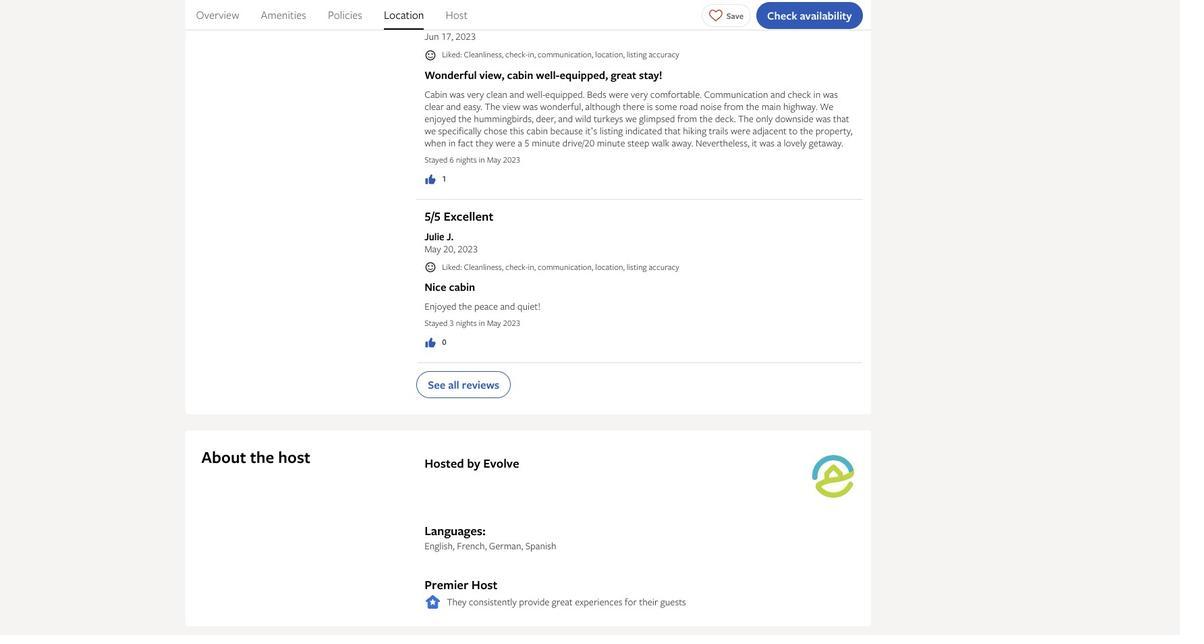 Task type: vqa. For each thing, say whether or not it's contained in the screenshot.
Wizard REGION
no



Task type: describe. For each thing, give the bounding box(es) containing it.
liked: for nice
[[442, 261, 462, 272]]

the up fact
[[458, 112, 472, 125]]

0 vertical spatial host
[[446, 7, 468, 22]]

in left fact
[[449, 136, 456, 149]]

walk
[[652, 136, 670, 149]]

policies
[[328, 7, 362, 22]]

see
[[428, 377, 446, 392]]

it
[[752, 136, 757, 149]]

amenities
[[261, 7, 306, 22]]

because
[[550, 124, 583, 137]]

1 horizontal spatial from
[[724, 100, 744, 113]]

languages: english, french, german, spanish
[[425, 523, 556, 552]]

premier host image
[[425, 594, 441, 610]]

spanish
[[526, 539, 556, 552]]

downside
[[775, 112, 814, 125]]

location
[[384, 7, 424, 22]]

highway.
[[784, 100, 818, 113]]

save button
[[702, 4, 751, 27]]

in down peace
[[479, 317, 485, 329]]

wild
[[575, 112, 592, 125]]

quiet!
[[517, 300, 541, 313]]

the left the 'host'
[[250, 446, 274, 469]]

location link
[[384, 0, 424, 30]]

stayed 3 nights in may 2023
[[425, 317, 520, 329]]

and left easy.
[[446, 100, 461, 113]]

1 horizontal spatial host
[[472, 577, 498, 593]]

0 vertical spatial cabin
[[507, 67, 533, 82]]

clear
[[425, 100, 444, 113]]

lovely
[[784, 136, 807, 149]]

specifically
[[438, 124, 481, 137]]

cleanliness, for view,
[[464, 49, 504, 60]]

premier
[[425, 577, 469, 593]]

1 very from the left
[[467, 88, 484, 100]]

medium image for nice cabin
[[425, 337, 437, 349]]

about the host
[[201, 446, 310, 469]]

2023 inside patty w. jun 17, 2023
[[456, 30, 476, 43]]

communication
[[704, 88, 768, 100]]

evolve
[[483, 455, 519, 472]]

17,
[[441, 30, 453, 43]]

3
[[450, 317, 454, 329]]

patty
[[425, 18, 447, 30]]

nice
[[425, 280, 446, 294]]

w.
[[449, 18, 461, 30]]

there
[[623, 100, 645, 113]]

may for excellent
[[425, 242, 441, 255]]

see all reviews
[[428, 377, 500, 392]]

getaway.
[[809, 136, 843, 149]]

jun
[[425, 30, 439, 43]]

check availability button
[[757, 2, 863, 29]]

french,
[[457, 539, 487, 552]]

amenities link
[[261, 0, 306, 30]]

their
[[639, 595, 658, 608]]

wonderful,
[[540, 100, 583, 113]]

communication, for and
[[538, 261, 593, 272]]

to
[[789, 124, 798, 137]]

clean
[[486, 88, 507, 100]]

the left main
[[746, 100, 759, 113]]

enjoyed
[[425, 300, 457, 313]]

0 horizontal spatial we
[[425, 124, 436, 137]]

1
[[442, 173, 446, 184]]

j.
[[447, 230, 454, 243]]

view
[[503, 100, 521, 113]]

excellent
[[444, 208, 494, 225]]

cleanliness, for cabin
[[464, 261, 504, 272]]

was right 'view'
[[523, 100, 538, 113]]

deer,
[[536, 112, 556, 125]]

check availability
[[767, 8, 852, 23]]

only
[[756, 112, 773, 125]]

accuracy for stay!
[[649, 49, 679, 60]]

enjoyed
[[425, 112, 456, 125]]

german,
[[489, 539, 523, 552]]

liked: cleanliness, check-in, communication, location, listing accuracy for equipped,
[[442, 49, 679, 60]]

peace
[[474, 300, 498, 313]]

the left deck.
[[700, 112, 713, 125]]

indicated
[[625, 124, 662, 137]]

2 a from the left
[[777, 136, 782, 149]]

was down wonderful
[[450, 88, 465, 100]]

5/5
[[425, 208, 441, 225]]

hiking
[[683, 124, 707, 137]]

equipped.
[[545, 88, 585, 100]]

2 minute from the left
[[597, 136, 625, 149]]

chose
[[484, 124, 508, 137]]

check
[[788, 88, 811, 100]]

provide
[[519, 595, 550, 608]]

reviews
[[462, 377, 500, 392]]

all
[[448, 377, 459, 392]]

save
[[727, 10, 744, 21]]

view,
[[480, 67, 505, 82]]

cabin
[[425, 88, 447, 100]]

stayed for nice
[[425, 317, 448, 329]]

english,
[[425, 539, 455, 552]]

in right check
[[814, 88, 821, 100]]

hosted
[[425, 455, 464, 472]]

5
[[524, 136, 530, 149]]

was up getaway. on the top right
[[816, 112, 831, 125]]

host link
[[446, 0, 468, 30]]

we
[[820, 100, 834, 113]]

overview
[[196, 7, 239, 22]]

cabin inside nice cabin enjoyed the peace and quiet!
[[449, 280, 475, 294]]

and inside nice cabin enjoyed the peace and quiet!
[[500, 300, 515, 313]]

they
[[476, 136, 493, 149]]

comfortable.
[[650, 88, 702, 100]]

guests
[[661, 595, 686, 608]]

1 horizontal spatial the
[[738, 112, 754, 125]]

this
[[510, 124, 524, 137]]



Task type: locate. For each thing, give the bounding box(es) containing it.
in,
[[528, 49, 536, 60], [528, 261, 536, 272]]

0 button
[[425, 336, 446, 349]]

0 vertical spatial stayed
[[425, 154, 448, 165]]

20,
[[443, 242, 455, 255]]

0 horizontal spatial host
[[446, 7, 468, 22]]

cleanliness, up nice cabin enjoyed the peace and quiet! in the top of the page
[[464, 261, 504, 272]]

list containing overview
[[185, 0, 871, 30]]

liked: cleanliness, check-in, communication, location, listing accuracy up quiet!
[[442, 261, 679, 272]]

1 vertical spatial cabin
[[527, 124, 548, 137]]

policies link
[[328, 0, 362, 30]]

1 horizontal spatial we
[[626, 112, 637, 125]]

1 horizontal spatial were
[[609, 88, 629, 100]]

may down they
[[487, 154, 501, 165]]

cleanliness,
[[464, 49, 504, 60], [464, 261, 504, 272]]

cleanliness, up view,
[[464, 49, 504, 60]]

communication, for great
[[538, 49, 593, 60]]

0 vertical spatial in,
[[528, 49, 536, 60]]

was right the it
[[760, 136, 775, 149]]

by
[[467, 455, 480, 472]]

cabin
[[507, 67, 533, 82], [527, 124, 548, 137], [449, 280, 475, 294]]

availability
[[800, 8, 852, 23]]

medium image inside 1 button
[[425, 173, 437, 185]]

1 check- from the top
[[506, 49, 528, 60]]

1 accuracy from the top
[[649, 49, 679, 60]]

stayed left 6
[[425, 154, 448, 165]]

check
[[767, 8, 797, 23]]

deck.
[[715, 112, 736, 125]]

that left hiking
[[665, 124, 681, 137]]

from right noise
[[724, 100, 744, 113]]

the up stayed 3 nights in may 2023
[[459, 300, 472, 313]]

stay!
[[639, 67, 662, 82]]

1 vertical spatial communication,
[[538, 261, 593, 272]]

0 horizontal spatial a
[[518, 136, 522, 149]]

1 vertical spatial cleanliness,
[[464, 261, 504, 272]]

and left wild
[[558, 112, 573, 125]]

1 communication, from the top
[[538, 49, 593, 60]]

was
[[450, 88, 465, 100], [823, 88, 838, 100], [523, 100, 538, 113], [816, 112, 831, 125], [760, 136, 775, 149]]

the right to
[[800, 124, 813, 137]]

the left 'view'
[[485, 100, 500, 113]]

road
[[680, 100, 698, 113]]

list
[[185, 0, 871, 30]]

nevertheless,
[[696, 136, 750, 149]]

nice cabin enjoyed the peace and quiet!
[[425, 280, 541, 313]]

0 vertical spatial cleanliness,
[[464, 49, 504, 60]]

property,
[[816, 124, 853, 137]]

nights for view,
[[456, 154, 477, 165]]

1 vertical spatial may
[[425, 242, 441, 255]]

0 horizontal spatial minute
[[532, 136, 560, 149]]

location, for quiet!
[[595, 261, 625, 272]]

0 horizontal spatial were
[[496, 136, 515, 149]]

host profile image image
[[812, 455, 855, 498]]

medium image inside 0 button
[[425, 337, 437, 349]]

in down they
[[479, 154, 485, 165]]

from
[[724, 100, 744, 113], [677, 112, 697, 125]]

well- up deer, at the top left of page
[[527, 88, 545, 100]]

when
[[425, 136, 446, 149]]

1 stayed from the top
[[425, 154, 448, 165]]

listing for stay!
[[627, 49, 647, 60]]

they
[[447, 595, 467, 608]]

consistently
[[469, 595, 517, 608]]

1 vertical spatial in,
[[528, 261, 536, 272]]

2 location, from the top
[[595, 261, 625, 272]]

2 stayed from the top
[[425, 317, 448, 329]]

1 vertical spatial well-
[[527, 88, 545, 100]]

main
[[762, 100, 781, 113]]

2 liked: from the top
[[442, 261, 462, 272]]

the
[[485, 100, 500, 113], [738, 112, 754, 125]]

host up the '17,'
[[446, 7, 468, 22]]

trails
[[709, 124, 728, 137]]

0 horizontal spatial that
[[665, 124, 681, 137]]

2 communication, from the top
[[538, 261, 593, 272]]

medium image left 1
[[425, 173, 437, 185]]

1 button
[[425, 173, 446, 185]]

1 cleanliness, from the top
[[464, 49, 504, 60]]

host up the consistently at the left
[[472, 577, 498, 593]]

minute down turkeys
[[597, 136, 625, 149]]

turkeys
[[594, 112, 623, 125]]

well-
[[536, 67, 560, 82], [527, 88, 545, 100]]

2 nights from the top
[[456, 317, 477, 329]]

were right they
[[496, 136, 515, 149]]

1 location, from the top
[[595, 49, 625, 60]]

2023 down this
[[503, 154, 520, 165]]

0 vertical spatial great
[[611, 67, 636, 82]]

from right some
[[677, 112, 697, 125]]

1 horizontal spatial that
[[833, 112, 850, 125]]

medium image left 0
[[425, 337, 437, 349]]

is
[[647, 100, 653, 113]]

glimpsed
[[639, 112, 675, 125]]

steep
[[628, 136, 650, 149]]

were left the it
[[731, 124, 751, 137]]

patty w. jun 17, 2023
[[425, 18, 476, 43]]

1 vertical spatial accuracy
[[649, 261, 679, 272]]

we down clear
[[425, 124, 436, 137]]

may for 6
[[487, 154, 501, 165]]

listing for quiet!
[[627, 261, 647, 272]]

the left only
[[738, 112, 754, 125]]

listing inside wonderful view, cabin well-equipped, great stay! cabin was very clean and well-equipped. beds were very comfortable. communication and check in was clear and easy. the view was wonderful, although there is some road noise from the main highway. we enjoyed the hummingbirds, deer, and wild turkeys we glimpsed from the deck. the only downside was that we specifically chose this cabin because it's listing indicated that hiking trails were adjacent to the property, when in fact they were a 5 minute drive/20 minute steep walk away. nevertheless, it was a lovely getaway.
[[600, 124, 623, 137]]

nights
[[456, 154, 477, 165], [456, 317, 477, 329]]

location, for stay!
[[595, 49, 625, 60]]

accuracy for quiet!
[[649, 261, 679, 272]]

medium image
[[425, 173, 437, 185], [425, 337, 437, 349]]

great
[[611, 67, 636, 82], [552, 595, 573, 608]]

2 vertical spatial listing
[[627, 261, 647, 272]]

communication, up quiet!
[[538, 261, 593, 272]]

0 vertical spatial liked: cleanliness, check-in, communication, location, listing accuracy
[[442, 49, 679, 60]]

a left 5
[[518, 136, 522, 149]]

2023 inside 5/5 excellent julie j. may 20, 2023
[[458, 242, 478, 255]]

2023 right "20,"
[[458, 242, 478, 255]]

0 vertical spatial well-
[[536, 67, 560, 82]]

great right provide
[[552, 595, 573, 608]]

0 vertical spatial may
[[487, 154, 501, 165]]

great inside wonderful view, cabin well-equipped, great stay! cabin was very clean and well-equipped. beds were very comfortable. communication and check in was clear and easy. the view was wonderful, although there is some road noise from the main highway. we enjoyed the hummingbirds, deer, and wild turkeys we glimpsed from the deck. the only downside was that we specifically chose this cabin because it's listing indicated that hiking trails were adjacent to the property, when in fact they were a 5 minute drive/20 minute steep walk away. nevertheless, it was a lovely getaway.
[[611, 67, 636, 82]]

great left stay!
[[611, 67, 636, 82]]

2 medium image from the top
[[425, 337, 437, 349]]

liked: cleanliness, check-in, communication, location, listing accuracy up equipped,
[[442, 49, 679, 60]]

wonderful
[[425, 67, 477, 82]]

0 vertical spatial nights
[[456, 154, 477, 165]]

0 horizontal spatial great
[[552, 595, 573, 608]]

and left check
[[771, 88, 786, 100]]

2023 right the '17,'
[[456, 30, 476, 43]]

julie
[[425, 230, 444, 243]]

cabin right this
[[527, 124, 548, 137]]

in, for peace
[[528, 261, 536, 272]]

the inside nice cabin enjoyed the peace and quiet!
[[459, 300, 472, 313]]

liked: cleanliness, check-in, communication, location, listing accuracy for peace
[[442, 261, 679, 272]]

premier host
[[425, 577, 498, 593]]

that up getaway. on the top right
[[833, 112, 850, 125]]

for
[[625, 595, 637, 608]]

1 vertical spatial stayed
[[425, 317, 448, 329]]

minute
[[532, 136, 560, 149], [597, 136, 625, 149]]

2 in, from the top
[[528, 261, 536, 272]]

liked:
[[442, 49, 462, 60], [442, 261, 462, 272]]

and
[[510, 88, 524, 100], [771, 88, 786, 100], [446, 100, 461, 113], [558, 112, 573, 125], [500, 300, 515, 313]]

the
[[746, 100, 759, 113], [458, 112, 472, 125], [700, 112, 713, 125], [800, 124, 813, 137], [459, 300, 472, 313], [250, 446, 274, 469]]

in
[[814, 88, 821, 100], [449, 136, 456, 149], [479, 154, 485, 165], [479, 317, 485, 329]]

5/5 excellent julie j. may 20, 2023
[[425, 208, 494, 255]]

check- for view,
[[506, 49, 528, 60]]

although
[[586, 100, 621, 113]]

2 horizontal spatial were
[[731, 124, 751, 137]]

we left is
[[626, 112, 637, 125]]

1 vertical spatial location,
[[595, 261, 625, 272]]

see all reviews button
[[416, 371, 511, 398]]

1 vertical spatial liked:
[[442, 261, 462, 272]]

overview link
[[196, 0, 239, 30]]

experiences
[[575, 595, 623, 608]]

2 liked: cleanliness, check-in, communication, location, listing accuracy from the top
[[442, 261, 679, 272]]

0 vertical spatial communication,
[[538, 49, 593, 60]]

1 liked: cleanliness, check-in, communication, location, listing accuracy from the top
[[442, 49, 679, 60]]

1 horizontal spatial great
[[611, 67, 636, 82]]

well- up equipped.
[[536, 67, 560, 82]]

1 vertical spatial check-
[[506, 261, 528, 272]]

nights for cabin
[[456, 317, 477, 329]]

1 horizontal spatial minute
[[597, 136, 625, 149]]

noise
[[700, 100, 722, 113]]

liked: down "20,"
[[442, 261, 462, 272]]

some
[[655, 100, 677, 113]]

small image
[[425, 49, 437, 61]]

and left quiet!
[[500, 300, 515, 313]]

check-
[[506, 49, 528, 60], [506, 261, 528, 272]]

cabin right view,
[[507, 67, 533, 82]]

0 vertical spatial listing
[[627, 49, 647, 60]]

host
[[278, 446, 310, 469]]

may for 3
[[487, 317, 501, 329]]

adjacent
[[753, 124, 787, 137]]

1 horizontal spatial very
[[631, 88, 648, 100]]

nights right 3
[[456, 317, 477, 329]]

a left "lovely"
[[777, 136, 782, 149]]

1 in, from the top
[[528, 49, 536, 60]]

0
[[442, 336, 446, 348]]

and right clean
[[510, 88, 524, 100]]

hosted by evolve
[[425, 455, 519, 472]]

may inside 5/5 excellent julie j. may 20, 2023
[[425, 242, 441, 255]]

small image
[[425, 261, 437, 274]]

2 very from the left
[[631, 88, 648, 100]]

very left clean
[[467, 88, 484, 100]]

0 horizontal spatial the
[[485, 100, 500, 113]]

2 check- from the top
[[506, 261, 528, 272]]

1 vertical spatial nights
[[456, 317, 477, 329]]

stayed
[[425, 154, 448, 165], [425, 317, 448, 329]]

wonderful view, cabin well-equipped, great stay! cabin was very clean and well-equipped. beds were very comfortable. communication and check in was clear and easy. the view was wonderful, although there is some road noise from the main highway. we enjoyed the hummingbirds, deer, and wild turkeys we glimpsed from the deck. the only downside was that we specifically chose this cabin because it's listing indicated that hiking trails were adjacent to the property, when in fact they were a 5 minute drive/20 minute steep walk away. nevertheless, it was a lovely getaway.
[[425, 67, 853, 149]]

1 vertical spatial great
[[552, 595, 573, 608]]

liked: down the '17,'
[[442, 49, 462, 60]]

were
[[609, 88, 629, 100], [731, 124, 751, 137], [496, 136, 515, 149]]

1 liked: from the top
[[442, 49, 462, 60]]

we
[[626, 112, 637, 125], [425, 124, 436, 137]]

1 horizontal spatial a
[[777, 136, 782, 149]]

languages:
[[425, 523, 486, 539]]

check- up quiet!
[[506, 261, 528, 272]]

minute right 5
[[532, 136, 560, 149]]

may down peace
[[487, 317, 501, 329]]

6
[[450, 154, 454, 165]]

nights right 6
[[456, 154, 477, 165]]

may left "20,"
[[425, 242, 441, 255]]

1 a from the left
[[518, 136, 522, 149]]

fact
[[458, 136, 474, 149]]

1 vertical spatial medium image
[[425, 337, 437, 349]]

check- up clean
[[506, 49, 528, 60]]

2 accuracy from the top
[[649, 261, 679, 272]]

1 nights from the top
[[456, 154, 477, 165]]

0 horizontal spatial from
[[677, 112, 697, 125]]

was right check
[[823, 88, 838, 100]]

1 minute from the left
[[532, 136, 560, 149]]

easy.
[[463, 100, 483, 113]]

a
[[518, 136, 522, 149], [777, 136, 782, 149]]

1 medium image from the top
[[425, 173, 437, 185]]

away.
[[672, 136, 693, 149]]

cabin right 'nice'
[[449, 280, 475, 294]]

were right beds
[[609, 88, 629, 100]]

0 vertical spatial accuracy
[[649, 49, 679, 60]]

liked: for wonderful
[[442, 49, 462, 60]]

stayed for wonderful
[[425, 154, 448, 165]]

very down stay!
[[631, 88, 648, 100]]

2 vertical spatial cabin
[[449, 280, 475, 294]]

check- for cabin
[[506, 261, 528, 272]]

communication, up equipped,
[[538, 49, 593, 60]]

0 vertical spatial location,
[[595, 49, 625, 60]]

in, for equipped,
[[528, 49, 536, 60]]

2 cleanliness, from the top
[[464, 261, 504, 272]]

2023 down quiet!
[[503, 317, 520, 329]]

about
[[201, 446, 246, 469]]

0 vertical spatial liked:
[[442, 49, 462, 60]]

1 vertical spatial listing
[[600, 124, 623, 137]]

1 vertical spatial host
[[472, 577, 498, 593]]

0 horizontal spatial very
[[467, 88, 484, 100]]

medium image for wonderful view, cabin well-equipped, great stay!
[[425, 173, 437, 185]]

drive/20
[[562, 136, 595, 149]]

1 vertical spatial liked: cleanliness, check-in, communication, location, listing accuracy
[[442, 261, 679, 272]]

0 vertical spatial check-
[[506, 49, 528, 60]]

0 vertical spatial medium image
[[425, 173, 437, 185]]

stayed left 3
[[425, 317, 448, 329]]

2 vertical spatial may
[[487, 317, 501, 329]]



